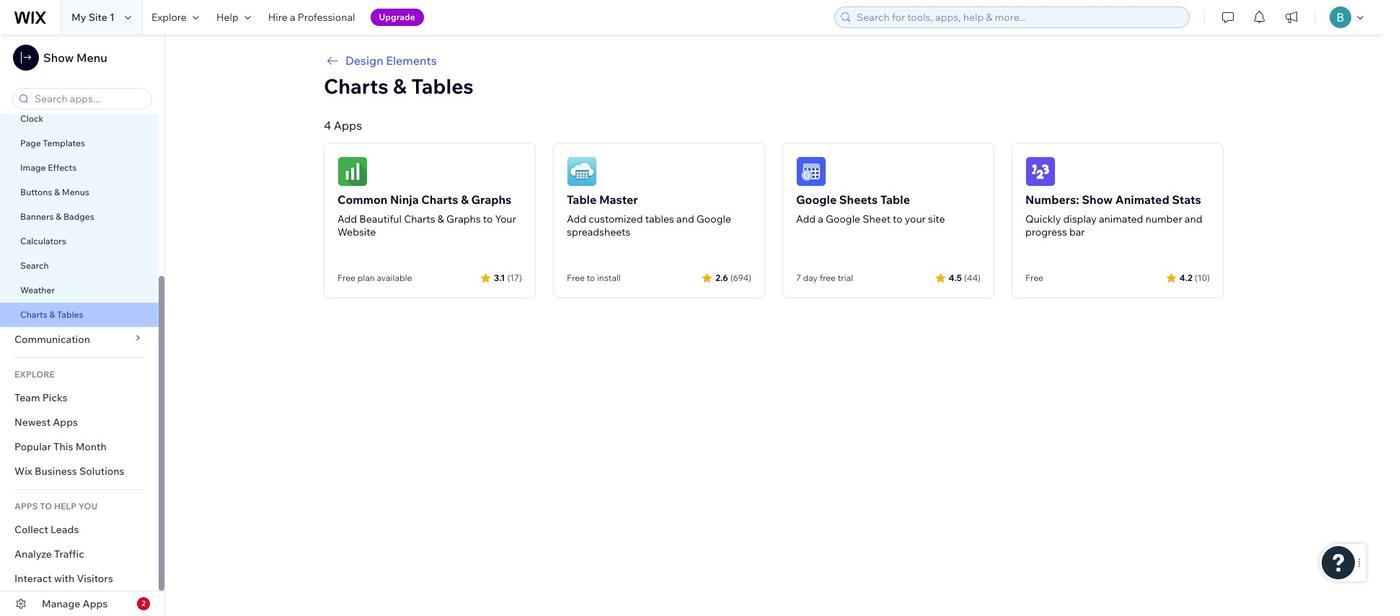 Task type: vqa. For each thing, say whether or not it's contained in the screenshot.


Task type: describe. For each thing, give the bounding box(es) containing it.
clock
[[20, 113, 43, 124]]

explore
[[14, 369, 55, 380]]

& right 'beautiful'
[[438, 213, 444, 226]]

weather link
[[0, 278, 159, 303]]

0 vertical spatial tables
[[411, 74, 474, 99]]

business
[[35, 465, 77, 478]]

effects
[[48, 162, 77, 173]]

image effects
[[20, 162, 77, 173]]

google down sheets
[[826, 213, 861, 226]]

explore
[[151, 11, 187, 24]]

to inside common ninja charts & graphs add beautiful charts & graphs to your website
[[483, 213, 493, 226]]

apps
[[14, 501, 38, 512]]

design elements link
[[324, 52, 1224, 69]]

4.5
[[949, 272, 962, 283]]

1 horizontal spatial to
[[587, 273, 595, 283]]

page templates link
[[0, 131, 159, 156]]

newest
[[14, 416, 51, 429]]

menus
[[62, 187, 89, 198]]

charts down design
[[324, 74, 389, 99]]

sheets
[[839, 193, 878, 207]]

menu
[[76, 50, 107, 65]]

master
[[599, 193, 638, 207]]

clock link
[[0, 107, 159, 131]]

visitors
[[77, 573, 113, 586]]

website
[[338, 226, 376, 239]]

calculators link
[[0, 229, 159, 254]]

sheet
[[863, 213, 891, 226]]

design elements
[[345, 53, 437, 68]]

Search apps... field
[[30, 89, 147, 109]]

sidebar element
[[0, 0, 165, 617]]

charts & tables link
[[0, 303, 159, 327]]

& down design elements
[[393, 74, 407, 99]]

apps to help you
[[14, 501, 98, 512]]

table master add customized tables and google spreadsheets
[[567, 193, 731, 239]]

install
[[597, 273, 621, 283]]

quickly
[[1026, 213, 1061, 226]]

common
[[338, 193, 388, 207]]

badges
[[63, 211, 94, 222]]

traffic
[[54, 548, 84, 561]]

banners
[[20, 211, 54, 222]]

google sheets table add a google sheet to your site
[[796, 193, 945, 226]]

month
[[75, 441, 107, 454]]

team picks link
[[0, 386, 159, 410]]

tables inside sidebar element
[[57, 309, 83, 320]]

weather
[[20, 285, 55, 296]]

search link
[[0, 254, 159, 278]]

analyze traffic link
[[0, 542, 159, 567]]

collect
[[14, 524, 48, 537]]

hire a professional link
[[259, 0, 364, 35]]

manage
[[42, 598, 80, 611]]

buttons
[[20, 187, 52, 198]]

add inside google sheets table add a google sheet to your site
[[796, 213, 816, 226]]

team picks
[[14, 392, 68, 405]]

1
[[110, 11, 115, 24]]

(694)
[[730, 272, 752, 283]]

popular
[[14, 441, 51, 454]]

1 vertical spatial graphs
[[446, 213, 481, 226]]

my site 1
[[71, 11, 115, 24]]

your
[[495, 213, 516, 226]]

ninja
[[390, 193, 419, 207]]

7
[[796, 273, 801, 283]]

show inside numbers: show animated stats quickly display animated number and progress bar
[[1082, 193, 1113, 207]]

upgrade
[[379, 12, 415, 22]]

apps for 4 apps
[[334, 118, 362, 133]]

wix business solutions
[[14, 465, 125, 478]]

customized
[[589, 213, 643, 226]]

banners & badges
[[20, 211, 94, 222]]

tables
[[645, 213, 674, 226]]

progress
[[1026, 226, 1067, 239]]

& left badges
[[56, 211, 61, 222]]

interact
[[14, 573, 52, 586]]

3.1 (17)
[[494, 272, 522, 283]]

popular this month link
[[0, 435, 159, 459]]

site
[[928, 213, 945, 226]]

wix
[[14, 465, 32, 478]]

common ninja charts & graphs logo image
[[338, 157, 368, 187]]

& left menus
[[54, 187, 60, 198]]

analyze traffic
[[14, 548, 84, 561]]

apps for newest apps
[[53, 416, 78, 429]]

google down google sheets table logo
[[796, 193, 837, 207]]

2.6
[[716, 272, 728, 283]]

2
[[141, 599, 146, 609]]

picks
[[42, 392, 68, 405]]

help
[[54, 501, 76, 512]]

communication link
[[0, 327, 159, 352]]

page
[[20, 138, 41, 149]]

newest apps
[[14, 416, 78, 429]]

templates
[[43, 138, 85, 149]]

charts & tables inside sidebar element
[[20, 309, 83, 320]]



Task type: locate. For each thing, give the bounding box(es) containing it.
2 vertical spatial apps
[[83, 598, 108, 611]]

0 vertical spatial show
[[43, 50, 74, 65]]

1 horizontal spatial show
[[1082, 193, 1113, 207]]

team
[[14, 392, 40, 405]]

add down the common
[[338, 213, 357, 226]]

4
[[324, 118, 331, 133]]

help button
[[208, 0, 259, 35]]

hire a professional
[[268, 11, 355, 24]]

&
[[393, 74, 407, 99], [54, 187, 60, 198], [461, 193, 469, 207], [56, 211, 61, 222], [438, 213, 444, 226], [49, 309, 55, 320]]

common ninja charts & graphs add beautiful charts & graphs to your website
[[338, 193, 516, 239]]

google right "tables"
[[697, 213, 731, 226]]

0 vertical spatial charts & tables
[[324, 74, 474, 99]]

and right "tables"
[[677, 213, 694, 226]]

image
[[20, 162, 46, 173]]

animated
[[1099, 213, 1143, 226]]

a right hire
[[290, 11, 295, 24]]

solutions
[[79, 465, 125, 478]]

2 horizontal spatial free
[[1026, 273, 1044, 283]]

to inside google sheets table add a google sheet to your site
[[893, 213, 903, 226]]

add inside table master add customized tables and google spreadsheets
[[567, 213, 586, 226]]

free plan available
[[338, 273, 412, 283]]

4.2 (10)
[[1180, 272, 1210, 283]]

add inside common ninja charts & graphs add beautiful charts & graphs to your website
[[338, 213, 357, 226]]

1 horizontal spatial apps
[[83, 598, 108, 611]]

this
[[53, 441, 73, 454]]

2 horizontal spatial to
[[893, 213, 903, 226]]

3.1
[[494, 272, 505, 283]]

bar
[[1070, 226, 1085, 239]]

0 horizontal spatial to
[[483, 213, 493, 226]]

2 add from the left
[[567, 213, 586, 226]]

& up communication
[[49, 309, 55, 320]]

show menu
[[43, 50, 107, 65]]

0 horizontal spatial tables
[[57, 309, 83, 320]]

upgrade button
[[370, 9, 424, 26]]

you
[[78, 501, 98, 512]]

2 horizontal spatial apps
[[334, 118, 362, 133]]

beautiful
[[359, 213, 402, 226]]

numbers:
[[1026, 193, 1079, 207]]

3 add from the left
[[796, 213, 816, 226]]

0 horizontal spatial a
[[290, 11, 295, 24]]

manage apps
[[42, 598, 108, 611]]

a inside google sheets table add a google sheet to your site
[[818, 213, 824, 226]]

google sheets table logo image
[[796, 157, 827, 187]]

graphs left your at the top of page
[[446, 213, 481, 226]]

show inside button
[[43, 50, 74, 65]]

0 horizontal spatial add
[[338, 213, 357, 226]]

1 horizontal spatial free
[[567, 273, 585, 283]]

popular this month
[[14, 441, 107, 454]]

free to install
[[567, 273, 621, 283]]

display
[[1063, 213, 1097, 226]]

buttons & menus link
[[0, 180, 159, 205]]

charts right ninja
[[421, 193, 458, 207]]

show up display
[[1082, 193, 1113, 207]]

design
[[345, 53, 383, 68]]

2 table from the left
[[880, 193, 910, 207]]

free for common ninja charts & graphs
[[338, 273, 356, 283]]

stats
[[1172, 193, 1201, 207]]

1 free from the left
[[338, 273, 356, 283]]

free for table master
[[567, 273, 585, 283]]

show left menu
[[43, 50, 74, 65]]

graphs up your at the top of page
[[471, 193, 512, 207]]

to left your at the top of page
[[483, 213, 493, 226]]

add down google sheets table logo
[[796, 213, 816, 226]]

1 horizontal spatial charts & tables
[[324, 74, 474, 99]]

2 horizontal spatial add
[[796, 213, 816, 226]]

help
[[216, 11, 239, 24]]

3 free from the left
[[1026, 273, 1044, 283]]

to left install
[[587, 273, 595, 283]]

calculators
[[20, 236, 66, 247]]

0 horizontal spatial and
[[677, 213, 694, 226]]

1 vertical spatial apps
[[53, 416, 78, 429]]

2.6 (694)
[[716, 272, 752, 283]]

(44)
[[964, 272, 981, 283]]

apps down visitors on the bottom left of page
[[83, 598, 108, 611]]

0 horizontal spatial apps
[[53, 416, 78, 429]]

Search for tools, apps, help & more... field
[[853, 7, 1185, 27]]

4.2
[[1180, 272, 1193, 283]]

free left install
[[567, 273, 585, 283]]

1 vertical spatial a
[[818, 213, 824, 226]]

banners & badges link
[[0, 205, 159, 229]]

1 vertical spatial tables
[[57, 309, 83, 320]]

(17)
[[507, 272, 522, 283]]

1 vertical spatial show
[[1082, 193, 1113, 207]]

charts & tables down design elements
[[324, 74, 474, 99]]

table down table master logo
[[567, 193, 597, 207]]

tables
[[411, 74, 474, 99], [57, 309, 83, 320]]

0 vertical spatial apps
[[334, 118, 362, 133]]

1 add from the left
[[338, 213, 357, 226]]

0 vertical spatial a
[[290, 11, 295, 24]]

1 horizontal spatial a
[[818, 213, 824, 226]]

0 horizontal spatial free
[[338, 273, 356, 283]]

0 vertical spatial graphs
[[471, 193, 512, 207]]

a down google sheets table logo
[[818, 213, 824, 226]]

to
[[40, 501, 52, 512]]

day
[[803, 273, 818, 283]]

charts down weather
[[20, 309, 47, 320]]

0 horizontal spatial charts & tables
[[20, 309, 83, 320]]

collect leads link
[[0, 518, 159, 542]]

charts
[[324, 74, 389, 99], [421, 193, 458, 207], [404, 213, 435, 226], [20, 309, 47, 320]]

image effects link
[[0, 156, 159, 180]]

spreadsheets
[[567, 226, 631, 239]]

charts & tables
[[324, 74, 474, 99], [20, 309, 83, 320]]

table inside google sheets table add a google sheet to your site
[[880, 193, 910, 207]]

to
[[483, 213, 493, 226], [893, 213, 903, 226], [587, 273, 595, 283]]

numbers: show animated stats logo image
[[1026, 157, 1056, 187]]

site
[[88, 11, 107, 24]]

1 table from the left
[[567, 193, 597, 207]]

plan
[[357, 273, 375, 283]]

table up sheet at the right top of the page
[[880, 193, 910, 207]]

tables down elements
[[411, 74, 474, 99]]

apps right 4
[[334, 118, 362, 133]]

and down the stats
[[1185, 213, 1203, 226]]

1 horizontal spatial table
[[880, 193, 910, 207]]

apps up this
[[53, 416, 78, 429]]

and inside table master add customized tables and google spreadsheets
[[677, 213, 694, 226]]

number
[[1146, 213, 1183, 226]]

2 free from the left
[[567, 273, 585, 283]]

2 and from the left
[[1185, 213, 1203, 226]]

charts down ninja
[[404, 213, 435, 226]]

and
[[677, 213, 694, 226], [1185, 213, 1203, 226]]

free down progress
[[1026, 273, 1044, 283]]

free
[[820, 273, 836, 283]]

to left your
[[893, 213, 903, 226]]

add left 'customized'
[[567, 213, 586, 226]]

apps for manage apps
[[83, 598, 108, 611]]

charts inside sidebar element
[[20, 309, 47, 320]]

professional
[[298, 11, 355, 24]]

page templates
[[20, 138, 87, 149]]

free left plan
[[338, 273, 356, 283]]

1 horizontal spatial tables
[[411, 74, 474, 99]]

0 horizontal spatial table
[[567, 193, 597, 207]]

elements
[[386, 53, 437, 68]]

communication
[[14, 333, 92, 346]]

1 horizontal spatial add
[[567, 213, 586, 226]]

newest apps link
[[0, 410, 159, 435]]

with
[[54, 573, 75, 586]]

my
[[71, 11, 86, 24]]

trial
[[838, 273, 853, 283]]

animated
[[1116, 193, 1170, 207]]

numbers: show animated stats quickly display animated number and progress bar
[[1026, 193, 1203, 239]]

interact with visitors
[[14, 573, 113, 586]]

add
[[338, 213, 357, 226], [567, 213, 586, 226], [796, 213, 816, 226]]

1 vertical spatial charts & tables
[[20, 309, 83, 320]]

1 and from the left
[[677, 213, 694, 226]]

tables down weather link
[[57, 309, 83, 320]]

0 horizontal spatial show
[[43, 50, 74, 65]]

1 horizontal spatial and
[[1185, 213, 1203, 226]]

leads
[[50, 524, 79, 537]]

table inside table master add customized tables and google spreadsheets
[[567, 193, 597, 207]]

free
[[338, 273, 356, 283], [567, 273, 585, 283], [1026, 273, 1044, 283]]

google inside table master add customized tables and google spreadsheets
[[697, 213, 731, 226]]

and inside numbers: show animated stats quickly display animated number and progress bar
[[1185, 213, 1203, 226]]

& right ninja
[[461, 193, 469, 207]]

table master logo image
[[567, 157, 597, 187]]

charts & tables up communication
[[20, 309, 83, 320]]



